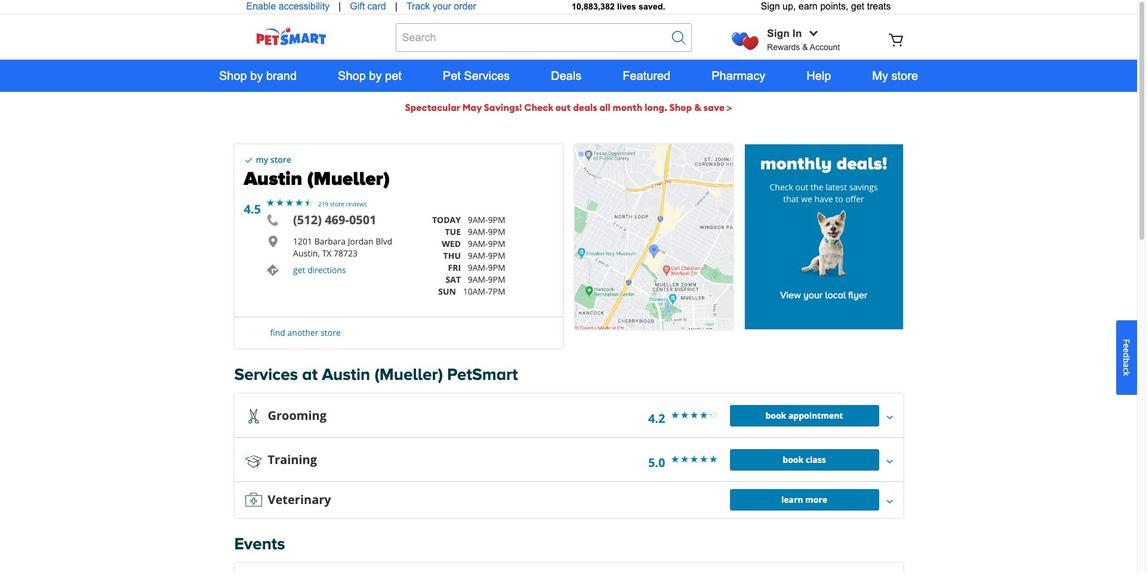 Task type: locate. For each thing, give the bounding box(es) containing it.
None field
[[396, 23, 692, 52]]

monthly deals, view your local flyer image
[[788, 208, 860, 280]]

0 vertical spatial tab
[[234, 394, 903, 438]]

1 tab from the top
[[234, 394, 903, 438]]

None search field
[[396, 23, 692, 52]]

2 vertical spatial tab
[[234, 483, 903, 518]]

2 tab from the top
[[234, 438, 903, 482]]

tab
[[234, 394, 903, 438], [234, 438, 903, 482], [234, 483, 903, 518]]

1 vertical spatial tab
[[234, 438, 903, 482]]

search search field
[[396, 23, 692, 52]]

google map image
[[575, 145, 733, 373]]

petsmart image
[[234, 27, 348, 45]]

loyalty icon image
[[732, 33, 759, 50]]

tab list
[[234, 394, 903, 518]]



Task type: describe. For each thing, give the bounding box(es) containing it.
search image
[[671, 29, 688, 46]]

3 tab from the top
[[234, 483, 903, 518]]



Task type: vqa. For each thing, say whether or not it's contained in the screenshot.
cat
no



